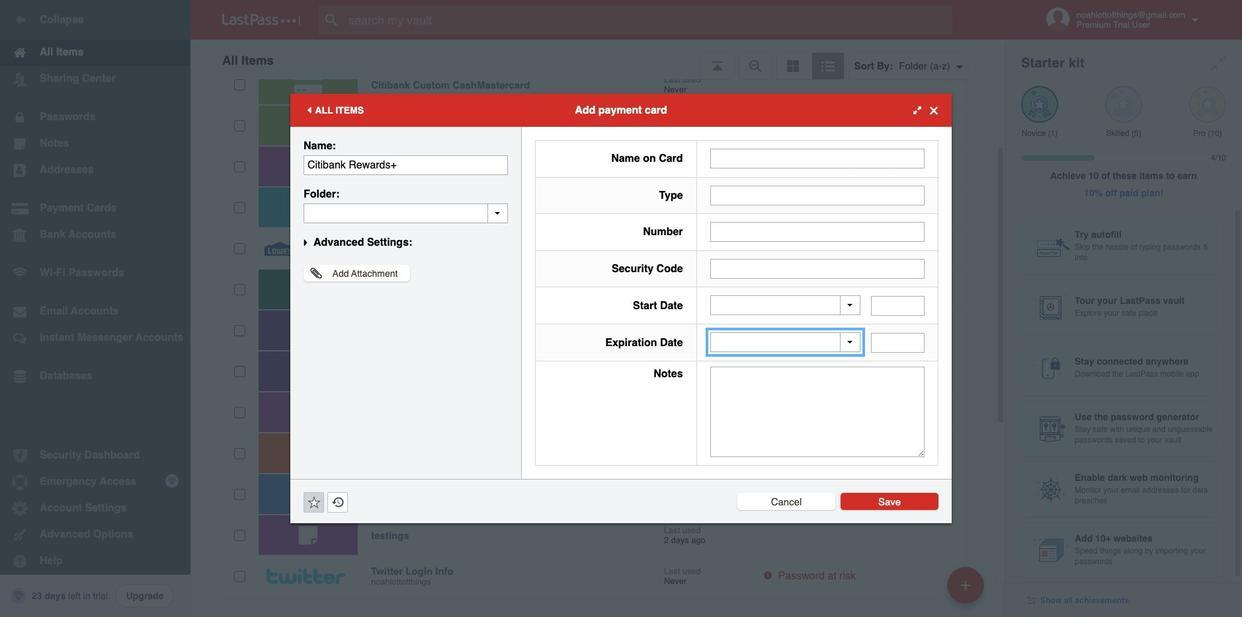 Task type: locate. For each thing, give the bounding box(es) containing it.
lastpass image
[[222, 14, 300, 26]]

dialog
[[290, 94, 952, 524]]

search my vault text field
[[319, 5, 978, 34]]

None text field
[[304, 155, 508, 175], [710, 222, 925, 242], [710, 367, 925, 458], [304, 155, 508, 175], [710, 222, 925, 242], [710, 367, 925, 458]]

None text field
[[710, 149, 925, 169], [710, 186, 925, 206], [304, 204, 508, 224], [710, 259, 925, 279], [871, 296, 925, 316], [871, 333, 925, 353], [710, 149, 925, 169], [710, 186, 925, 206], [304, 204, 508, 224], [710, 259, 925, 279], [871, 296, 925, 316], [871, 333, 925, 353]]



Task type: vqa. For each thing, say whether or not it's contained in the screenshot.
'search my vault' text field
yes



Task type: describe. For each thing, give the bounding box(es) containing it.
new item navigation
[[943, 564, 992, 618]]

Search search field
[[319, 5, 978, 34]]

main navigation navigation
[[0, 0, 191, 618]]

new item image
[[961, 581, 970, 590]]

vault options navigation
[[191, 40, 1006, 79]]



